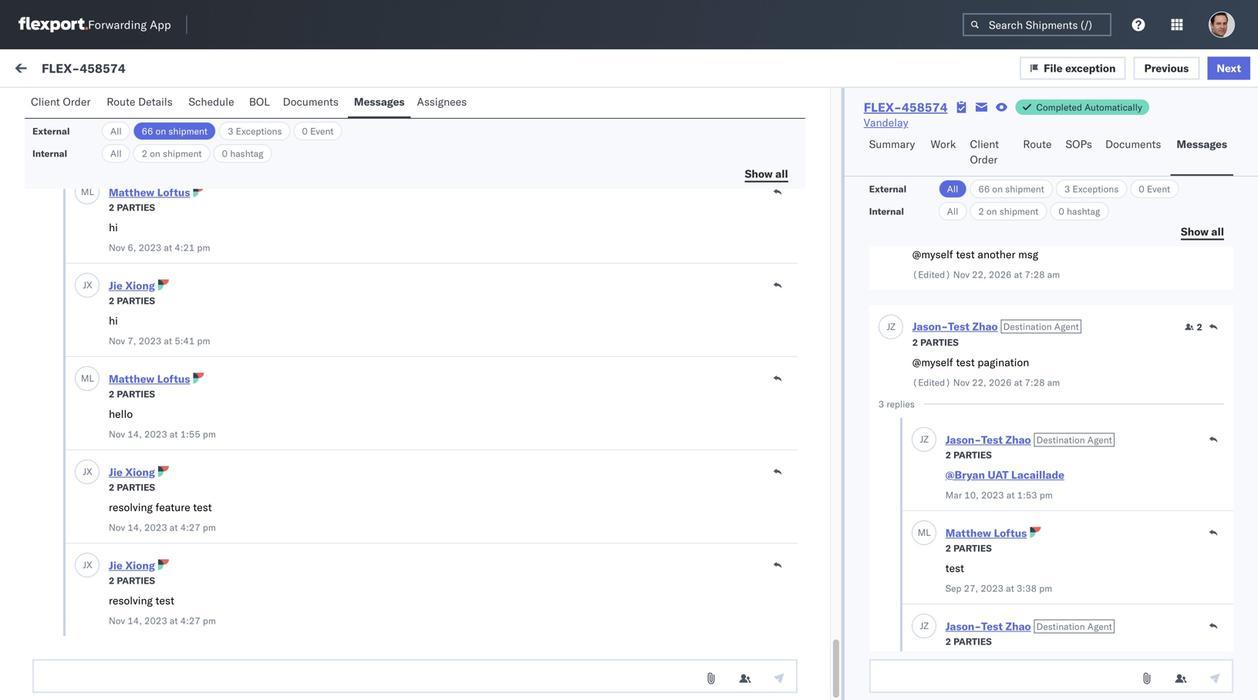 Task type: locate. For each thing, give the bounding box(es) containing it.
2 jie xiong button from the top
[[109, 279, 155, 292]]

j
[[83, 93, 86, 104], [83, 279, 86, 291], [887, 321, 890, 332], [920, 434, 923, 445], [83, 466, 86, 477], [83, 559, 86, 571], [920, 620, 923, 632]]

4:27 inside the resolving feature test nov 14, 2023 at 4:27 pm
[[180, 522, 200, 533]]

0 vertical spatial matthew
[[109, 186, 154, 199]]

2023 inside hi nov 7, 2023 at 5:41 pm
[[139, 335, 162, 347]]

at down the feature at the left bottom
[[170, 522, 178, 533]]

2 vertical spatial loftus
[[994, 526, 1027, 540]]

@myself test pagination (edited)  nov 22, 2026 at 7:28 am
[[912, 356, 1060, 388]]

2 parties up '6,'
[[109, 202, 155, 213]]

omkar savant up a at left top
[[75, 236, 143, 250]]

matthew loftus down 3,
[[109, 186, 190, 199]]

j x up the exception: warehouse at the left of the page
[[83, 466, 92, 477]]

3 resize handle column header from the left
[[946, 129, 964, 700]]

matthew loftus down the mar 10, 2023 at 1:53 pm
[[946, 526, 1027, 540]]

flex- 458574 right sep
[[971, 588, 1044, 602]]

file exception button
[[1020, 57, 1126, 80], [1020, 57, 1126, 80]]

0 horizontal spatial 66 on shipment
[[142, 125, 208, 137]]

show for the top show all button
[[745, 167, 773, 181]]

1 horizontal spatial messages
[[1177, 137, 1227, 151]]

client order button left item/shipment
[[964, 130, 1017, 176]]

0 vertical spatial hi
[[109, 221, 118, 234]]

4 x from the top
[[86, 559, 92, 571]]

0 vertical spatial jason-test zhao destination agent
[[912, 320, 1079, 333]]

1 horizontal spatial show all button
[[1172, 221, 1233, 244]]

2 omkar savant from the top
[[75, 306, 143, 319]]

3 omkar savant from the top
[[75, 375, 143, 389]]

2 26, from the top
[[446, 249, 463, 262]]

0 vertical spatial m
[[81, 186, 89, 197]]

at left the '5:41'
[[164, 335, 172, 347]]

3 jie xiong button from the top
[[109, 466, 155, 479]]

2 edt from the top
[[544, 249, 563, 262]]

omkar savant for floats
[[75, 306, 143, 319]]

flex- 458574
[[971, 179, 1044, 193], [971, 488, 1044, 501], [971, 588, 1044, 602]]

edt for oct 26, 2023, 7:22 pm edt
[[544, 179, 563, 193]]

order
[[63, 95, 91, 108], [970, 153, 998, 166]]

0 horizontal spatial order
[[63, 95, 91, 108]]

external
[[25, 98, 65, 111], [32, 125, 70, 137], [869, 183, 907, 195]]

2 vertical spatial m
[[918, 527, 926, 538]]

route button
[[1017, 130, 1060, 176]]

exceptions down the sops button
[[1073, 183, 1119, 195]]

(0) for internal (0)
[[144, 98, 164, 111]]

0 horizontal spatial that
[[106, 618, 126, 631]]

0 vertical spatial event
[[310, 125, 334, 137]]

jie for nov
[[109, 279, 123, 292]]

1 vertical spatial 2 on shipment
[[978, 206, 1039, 217]]

j x for nov
[[83, 279, 92, 291]]

client
[[31, 95, 60, 108], [970, 137, 999, 151]]

shipment
[[168, 125, 208, 137], [163, 148, 202, 159], [1005, 183, 1044, 195], [1000, 206, 1039, 217], [70, 649, 116, 662]]

resize handle column header
[[400, 129, 419, 700], [673, 129, 692, 700], [946, 129, 964, 700], [1219, 129, 1237, 700]]

jason-test zhao destination agent down '3:38'
[[946, 620, 1112, 633]]

3 xiong from the top
[[125, 466, 155, 479]]

4 jie xiong button from the top
[[109, 559, 155, 572]]

1 2023, from the top
[[465, 179, 496, 193]]

z for (edited)  nov 22, 2026 at 7:28 am
[[890, 321, 896, 332]]

1 jie from the top
[[109, 92, 123, 106]]

2 horizontal spatial internal
[[869, 206, 904, 217]]

1 vertical spatial loftus
[[157, 372, 190, 386]]

resolving for feature
[[109, 501, 153, 514]]

hi inside hi nov 6, 2023 at 4:21 pm
[[109, 221, 118, 234]]

1 vertical spatial message
[[48, 134, 85, 145]]

messages
[[354, 95, 405, 108], [1177, 137, 1227, 151]]

1 (edited) from the top
[[912, 269, 951, 280]]

test left for
[[109, 127, 128, 141]]

0 vertical spatial this
[[46, 518, 67, 531]]

None text field
[[869, 660, 1233, 693]]

parties
[[117, 108, 155, 120], [117, 202, 155, 213], [117, 295, 155, 307], [920, 337, 959, 348], [117, 388, 155, 400], [954, 449, 992, 461], [117, 482, 155, 493], [954, 543, 992, 554], [117, 575, 155, 587], [954, 636, 992, 648]]

z
[[890, 321, 896, 332], [923, 434, 929, 445], [923, 620, 929, 632]]

0 vertical spatial edt
[[544, 179, 563, 193]]

nov inside @myself test pagination (edited)  nov 22, 2026 at 7:28 am
[[953, 377, 970, 388]]

0 horizontal spatial message
[[48, 134, 85, 145]]

zhao for (edited)  nov 22, 2026 at 7:28 am
[[972, 320, 998, 333]]

savant for you
[[110, 560, 143, 574]]

0 horizontal spatial show all button
[[736, 163, 797, 186]]

message inside 'button'
[[179, 98, 224, 111]]

1 vertical spatial all
[[1211, 225, 1224, 238]]

2023, left 7:00
[[465, 249, 496, 262]]

your up unloading
[[171, 587, 192, 601]]

3 jie xiong from the top
[[109, 466, 155, 479]]

5 omkar savant from the top
[[75, 560, 143, 574]]

2 vertical spatial matthew
[[946, 526, 991, 540]]

this up lucrative
[[46, 518, 67, 531]]

0 vertical spatial all
[[775, 167, 788, 181]]

file
[[1044, 61, 1063, 75]]

mar 10, 2023 at 1:53 pm
[[946, 489, 1053, 501]]

internal inside button
[[103, 98, 141, 111]]

hi nov 6, 2023 at 4:21 pm
[[109, 221, 210, 253]]

2 xiong from the top
[[125, 279, 155, 292]]

message for message
[[48, 134, 85, 145]]

2 resolving from the top
[[109, 594, 153, 607]]

hi for jie xiong
[[109, 314, 118, 327]]

matthew for test
[[946, 526, 991, 540]]

that inside that this may impact your appreciate your shipment as soon as possible.
[[106, 618, 126, 631]]

@myself inside @myself test pagination (edited)  nov 22, 2026 at 7:28 am
[[912, 356, 953, 369]]

message for message list
[[179, 98, 224, 111]]

4 jie xiong from the top
[[109, 559, 155, 572]]

2 j x from the top
[[83, 279, 92, 291]]

x up the exception: warehouse at the left of the page
[[86, 466, 92, 477]]

2 x from the top
[[86, 279, 92, 291]]

2 parties up the deal
[[109, 482, 155, 493]]

matthew down 10,
[[946, 526, 991, 540]]

0 horizontal spatial messages button
[[348, 88, 411, 118]]

1 vertical spatial 22,
[[972, 377, 986, 388]]

loftus for test
[[994, 526, 1027, 540]]

warehouse
[[106, 487, 164, 500]]

1 pm from the top
[[525, 179, 541, 193]]

1 vertical spatial matthew
[[109, 372, 154, 386]]

resolving inside "resolving test nov 14, 2023 at 4:27 pm"
[[109, 594, 153, 607]]

sops button
[[1060, 130, 1099, 176]]

2 resize handle column header from the left
[[673, 129, 692, 700]]

2 2026 from the top
[[989, 377, 1012, 388]]

nov inside 'hello nov 14, 2023 at 1:55 pm'
[[109, 429, 125, 440]]

0 horizontal spatial 3 exceptions
[[228, 125, 282, 137]]

message up new in the left of the page
[[179, 98, 224, 111]]

0 vertical spatial 2023,
[[465, 179, 496, 193]]

jie for feature
[[109, 466, 123, 479]]

jason-test zhao button for mar 10, 2023 at 1:53 pm
[[946, 433, 1031, 447]]

message list
[[179, 98, 246, 111]]

jason-test zhao button up uat
[[946, 433, 1031, 447]]

3 exceptions down the sops button
[[1064, 183, 1119, 195]]

client order right work button
[[970, 137, 999, 166]]

458574 up vandelay
[[902, 100, 948, 115]]

2 parties for 14,
[[109, 388, 155, 400]]

resolving inside the resolving feature test nov 14, 2023 at 4:27 pm
[[109, 501, 153, 514]]

1 x from the top
[[86, 93, 92, 104]]

1 7:28 from the top
[[1025, 269, 1045, 280]]

client order button down 'my work'
[[25, 88, 100, 118]]

internal (0)
[[103, 98, 164, 111]]

0 event for the top show all button
[[302, 125, 334, 137]]

0 vertical spatial client
[[31, 95, 60, 108]]

l
[[89, 186, 94, 197], [89, 373, 94, 384], [926, 527, 931, 538]]

3 omkar from the top
[[75, 375, 107, 389]]

this right with
[[186, 518, 204, 531]]

66 for the bottommost show all button
[[978, 183, 990, 195]]

2 omkar from the top
[[75, 306, 107, 319]]

hi inside hi nov 7, 2023 at 5:41 pm
[[109, 314, 118, 327]]

3 savant from the top
[[110, 375, 143, 389]]

0 vertical spatial show all
[[745, 167, 788, 181]]

loftus down the mar 10, 2023 at 1:53 pm
[[994, 526, 1027, 540]]

3 left replies
[[878, 398, 884, 410]]

4:27 right may
[[180, 615, 200, 627]]

matthew up 'unknown'
[[109, 372, 154, 386]]

27,
[[964, 583, 978, 594]]

x for nov
[[86, 279, 92, 291]]

hi up floats
[[109, 314, 118, 327]]

1 4:27 from the top
[[180, 522, 200, 533]]

omkar inside button
[[75, 661, 107, 674]]

1 vertical spatial messages
[[1177, 137, 1227, 151]]

2026
[[989, 269, 1012, 280], [989, 377, 1012, 388]]

@myself inside @myself test another msg (edited)  nov 22, 2026 at 7:28 am
[[912, 248, 953, 261]]

client order
[[31, 95, 91, 108], [970, 137, 999, 166]]

66 down related
[[978, 183, 990, 195]]

2 @myself from the top
[[912, 356, 953, 369]]

1 vertical spatial edt
[[544, 249, 563, 262]]

1 vertical spatial hi
[[109, 314, 118, 327]]

1 vertical spatial 3 exceptions
[[1064, 183, 1119, 195]]

m for hi
[[81, 186, 89, 197]]

2 (0) from the left
[[144, 98, 164, 111]]

bol button
[[243, 88, 277, 118]]

2 parties up 'unknown'
[[109, 388, 155, 400]]

when
[[134, 602, 160, 616]]

3 exceptions
[[228, 125, 282, 137], [1064, 183, 1119, 195]]

jason-
[[912, 320, 948, 333], [946, 433, 981, 447], [946, 620, 981, 633]]

x left internal (0)
[[86, 93, 92, 104]]

2026 inside @myself test pagination (edited)  nov 22, 2026 at 7:28 am
[[989, 377, 1012, 388]]

1:53
[[1017, 489, 1037, 501]]

1 horizontal spatial internal
[[103, 98, 141, 111]]

1 exception: from the top
[[49, 402, 104, 415]]

0 horizontal spatial 66
[[142, 125, 153, 137]]

2 parties for 7,
[[109, 295, 155, 307]]

4 savant from the top
[[110, 460, 143, 474]]

0 horizontal spatial client order
[[31, 95, 91, 108]]

2 parties for 6,
[[109, 202, 155, 213]]

destination down '3:38'
[[1036, 621, 1085, 632]]

66 on shipment
[[142, 125, 208, 137], [978, 183, 1044, 195]]

7:28
[[1025, 269, 1045, 280], [1025, 377, 1045, 388]]

am right 1:08
[[197, 148, 210, 160]]

2 vertical spatial destination
[[1036, 621, 1085, 632]]

2 (edited) from the top
[[912, 377, 951, 388]]

savant
[[110, 236, 143, 250], [110, 306, 143, 319], [110, 375, 143, 389], [110, 460, 143, 474], [110, 560, 143, 574], [110, 661, 143, 674]]

1 vertical spatial hashtag
[[1067, 206, 1100, 217]]

possible.
[[173, 649, 218, 662]]

2 parties for inbox
[[109, 108, 155, 120]]

jie up the exception: warehouse at the left of the page
[[109, 466, 123, 479]]

test inside the test for inbox new message nov 3, 2023 at 1:08 am
[[109, 127, 128, 141]]

parties for inbox
[[117, 108, 155, 120]]

66 on shipment up 1:08
[[142, 125, 208, 137]]

completed automatically
[[1036, 101, 1142, 113]]

x for test
[[86, 559, 92, 571]]

1 jie xiong button from the top
[[109, 92, 155, 106]]

2 jie xiong from the top
[[109, 279, 155, 292]]

flex- 1366815
[[971, 318, 1051, 332]]

2 hi from the top
[[109, 314, 118, 327]]

0 vertical spatial m l
[[81, 186, 94, 197]]

jason-test zhao button for (edited)  nov 22, 2026 at 7:28 am
[[912, 320, 998, 333]]

test left flex- 1366815
[[948, 320, 970, 333]]

latent messaging test.
[[46, 194, 157, 207]]

edt
[[544, 179, 563, 193], [544, 249, 563, 262]]

omkar
[[75, 236, 107, 250], [75, 306, 107, 319], [75, 375, 107, 389], [75, 460, 107, 474], [75, 560, 107, 574], [75, 661, 107, 674]]

0 vertical spatial exception:
[[49, 402, 104, 415]]

pm right 4:21
[[197, 242, 210, 253]]

this
[[186, 518, 204, 531], [129, 618, 147, 631]]

1 vertical spatial resolving
[[109, 594, 153, 607]]

0 vertical spatial show all button
[[736, 163, 797, 186]]

2023
[[139, 148, 162, 160], [139, 242, 162, 253], [139, 335, 162, 347], [144, 429, 167, 440], [981, 489, 1004, 501], [144, 522, 167, 533], [981, 583, 1004, 594], [144, 615, 167, 627]]

0 vertical spatial exceptions
[[236, 125, 282, 137]]

2 parties button for inbox
[[109, 107, 155, 120]]

1 vertical spatial order
[[970, 153, 998, 166]]

schedule
[[189, 95, 234, 108]]

2 parties for test
[[109, 482, 155, 493]]

2 savant from the top
[[110, 306, 143, 319]]

shipment up msg
[[1000, 206, 1039, 217]]

test
[[948, 320, 970, 333], [981, 433, 1003, 447], [981, 620, 1003, 633]]

exceptions
[[236, 125, 282, 137], [1073, 183, 1119, 195]]

1 vertical spatial 0 event
[[1139, 183, 1170, 195]]

4 xiong from the top
[[125, 559, 155, 572]]

hashtag for the bottommost show all button
[[1067, 206, 1100, 217]]

2 parties button down commendation
[[109, 294, 155, 307]]

1:55
[[180, 429, 200, 440]]

0 vertical spatial this
[[186, 518, 204, 531]]

savant for your
[[110, 306, 143, 319]]

2 vertical spatial j z
[[920, 620, 929, 632]]

assignees
[[417, 95, 467, 108]]

1 14, from the top
[[128, 429, 142, 440]]

1 vertical spatial j z
[[920, 434, 929, 445]]

matthew loftus button down the mar 10, 2023 at 1:53 pm
[[946, 526, 1027, 540]]

msg
[[1018, 248, 1038, 261]]

2 jie from the top
[[109, 279, 123, 292]]

event for the top show all button
[[310, 125, 334, 137]]

2 vertical spatial z
[[923, 620, 929, 632]]

0 vertical spatial 14,
[[128, 429, 142, 440]]

pm right 1:55
[[203, 429, 216, 440]]

j x for feature
[[83, 466, 92, 477]]

2 14, from the top
[[128, 522, 142, 533]]

2 4:27 from the top
[[180, 615, 200, 627]]

1 vertical spatial 3
[[1064, 183, 1070, 195]]

2023 inside the test sep 27, 2023 at 3:38 pm
[[981, 583, 1004, 594]]

savant up warehouse
[[110, 460, 143, 474]]

resolving
[[109, 501, 153, 514], [109, 594, 153, 607]]

sops
[[1066, 137, 1092, 151]]

1 omkar from the top
[[75, 236, 107, 250]]

messages for left messages button
[[354, 95, 405, 108]]

- for oct 26, 2023, 7:22 pm edt
[[698, 179, 705, 193]]

1 xiong from the top
[[125, 92, 155, 106]]

parties for 7,
[[117, 295, 155, 307]]

external (0)
[[25, 98, 88, 111]]

inbox
[[147, 127, 173, 141]]

0 vertical spatial 7:28
[[1025, 269, 1045, 280]]

1 vertical spatial l
[[89, 373, 94, 384]]

flexport. image
[[19, 17, 88, 32]]

matthew for hi
[[109, 186, 154, 199]]

destination up the lacaillade
[[1036, 434, 1085, 446]]

7:00
[[498, 249, 522, 262]]

2 2023, from the top
[[465, 249, 496, 262]]

your right the impact
[[209, 618, 230, 631]]

nov inside the test for inbox new message nov 3, 2023 at 1:08 am
[[109, 148, 125, 160]]

flex- 458574 for that
[[971, 588, 1044, 602]]

pm for 7:22
[[525, 179, 541, 193]]

matthew loftus button for test
[[946, 526, 1027, 540]]

vandelay
[[864, 116, 908, 129]]

2 pm from the top
[[525, 249, 541, 262]]

omkar down appreciate
[[75, 661, 107, 674]]

jason- up @myself test pagination (edited)  nov 22, 2026 at 7:28 am
[[912, 320, 948, 333]]

1 26, from the top
[[446, 179, 463, 193]]

0 horizontal spatial work
[[44, 59, 84, 81]]

@myself test another msg (edited)  nov 22, 2026 at 7:28 am
[[912, 248, 1060, 280]]

route down import
[[107, 95, 135, 108]]

0 event
[[302, 125, 334, 137], [1139, 183, 1170, 195]]

2 vertical spatial matthew loftus button
[[946, 526, 1027, 540]]

3 14, from the top
[[128, 615, 142, 627]]

feature
[[156, 501, 190, 514]]

0 vertical spatial hashtag
[[230, 148, 263, 159]]

jie xiong for nov
[[109, 279, 155, 292]]

2 parties button up 27,
[[946, 541, 992, 555]]

66 on shipment down route button
[[978, 183, 1044, 195]]

5 savant from the top
[[110, 560, 143, 574]]

1 vertical spatial exception:
[[49, 487, 104, 500]]

at inside hi nov 6, 2023 at 4:21 pm
[[164, 242, 172, 253]]

2 parties button for nov
[[109, 574, 155, 587]]

j x for test
[[83, 559, 92, 571]]

2 oct from the top
[[426, 249, 443, 262]]

1 hi from the top
[[109, 221, 118, 234]]

jason- for mar 10, 2023 at 1:53 pm
[[946, 433, 981, 447]]

1 vertical spatial test
[[981, 433, 1003, 447]]

0 vertical spatial destination
[[1003, 321, 1052, 332]]

(edited) inside @myself test another msg (edited)  nov 22, 2026 at 7:28 am
[[912, 269, 951, 280]]

22, inside @myself test pagination (edited)  nov 22, 2026 at 7:28 am
[[972, 377, 986, 388]]

6 savant from the top
[[110, 661, 143, 674]]

that up 'when'
[[149, 587, 168, 601]]

2 vertical spatial matthew loftus
[[946, 526, 1027, 540]]

1 horizontal spatial 0 event
[[1139, 183, 1170, 195]]

omkar up notifying
[[75, 560, 107, 574]]

14, inside "resolving test nov 14, 2023 at 4:27 pm"
[[128, 615, 142, 627]]

external down external (0) button
[[32, 125, 70, 137]]

3 for the top show all button
[[228, 125, 233, 137]]

destination up "pagination"
[[1003, 321, 1052, 332]]

jie down commendation
[[109, 279, 123, 292]]

1 (0) from the left
[[68, 98, 88, 111]]

4:27 down the feature at the left bottom
[[180, 522, 200, 533]]

jason- up '@bryan' on the bottom right of page
[[946, 433, 981, 447]]

1 horizontal spatial 3 exceptions
[[1064, 183, 1119, 195]]

report
[[181, 263, 211, 277]]

1 horizontal spatial order
[[970, 153, 998, 166]]

forwarding
[[88, 17, 147, 32]]

am inside the test for inbox new message nov 3, 2023 at 1:08 am
[[197, 148, 210, 160]]

0 horizontal spatial as
[[119, 649, 130, 662]]

show
[[745, 167, 773, 181], [1181, 225, 1209, 238]]

1 savant from the top
[[110, 236, 143, 250]]

hi nov 7, 2023 at 5:41 pm
[[109, 314, 210, 347]]

all for the bottommost show all button
[[1211, 225, 1224, 238]]

parties for pagination
[[920, 337, 959, 348]]

at right 'when'
[[170, 615, 178, 627]]

2 parties button for 6,
[[109, 200, 155, 214]]

unknown
[[106, 402, 155, 415]]

zhao up "pagination"
[[972, 320, 998, 333]]

1 vertical spatial messages button
[[1170, 130, 1233, 176]]

event
[[310, 125, 334, 137], [1147, 183, 1170, 195]]

1 j x from the top
[[83, 93, 92, 104]]

6 omkar from the top
[[75, 661, 107, 674]]

omkar up the exception: unknown on the bottom left
[[75, 375, 107, 389]]

26,
[[446, 179, 463, 193], [446, 249, 463, 262]]

3
[[228, 125, 233, 137], [1064, 183, 1070, 195], [878, 398, 884, 410]]

exceptions for the top show all button
[[236, 125, 282, 137]]

j for test
[[83, 466, 86, 477]]

resolving for test
[[109, 594, 153, 607]]

6,
[[128, 242, 136, 253]]

m l
[[81, 186, 94, 197], [81, 373, 94, 384], [918, 527, 931, 538]]

2023,
[[465, 179, 496, 193], [465, 249, 496, 262]]

2 exception: from the top
[[49, 487, 104, 500]]

2 - from the top
[[698, 249, 705, 262]]

1 oct from the top
[[426, 179, 443, 193]]

omkar savant for notifying
[[75, 560, 143, 574]]

2023 inside hi nov 6, 2023 at 4:21 pm
[[139, 242, 162, 253]]

savant up commendation
[[110, 236, 143, 250]]

1 as from the left
[[119, 649, 130, 662]]

2 this from the top
[[46, 602, 67, 616]]

3,
[[128, 148, 136, 160]]

zhao
[[972, 320, 998, 333], [1005, 433, 1031, 447], [1005, 620, 1031, 633]]

deal
[[117, 518, 138, 531]]

4 jie from the top
[[109, 559, 123, 572]]

2 flex- 458574 from the top
[[971, 488, 1044, 501]]

0 horizontal spatial route
[[107, 95, 135, 108]]

documents down automatically on the right top
[[1105, 137, 1161, 151]]

1 jie xiong from the top
[[109, 92, 155, 106]]

flex-458574 up vandelay
[[864, 100, 948, 115]]

1854269
[[1004, 249, 1051, 262]]

flex- left msg
[[971, 249, 1004, 262]]

1 vertical spatial route
[[1023, 137, 1052, 151]]

2 22, from the top
[[972, 377, 986, 388]]

1 2026 from the top
[[989, 269, 1012, 280]]

5:41
[[175, 335, 195, 347]]

2026 inside @myself test another msg (edited)  nov 22, 2026 at 7:28 am
[[989, 269, 1012, 280]]

2 as from the left
[[159, 649, 171, 662]]

2 parties button for pagination
[[912, 335, 959, 349]]

x up notifying
[[86, 559, 92, 571]]

j for 7,
[[83, 279, 86, 291]]

None text field
[[32, 660, 797, 693]]

1 vertical spatial matthew loftus button
[[109, 372, 190, 386]]

26, left 7:00
[[446, 249, 463, 262]]

3 exceptions for the bottommost show all button
[[1064, 183, 1119, 195]]

1 vertical spatial this
[[129, 618, 147, 631]]

documents
[[283, 95, 339, 108], [1105, 137, 1161, 151]]

3 exceptions for the top show all button
[[228, 125, 282, 137]]

1 horizontal spatial route
[[1023, 137, 1052, 151]]

4 j x from the top
[[83, 559, 92, 571]]

5 omkar from the top
[[75, 560, 107, 574]]

2 parties button up '6,'
[[109, 200, 155, 214]]

1 vertical spatial that
[[106, 618, 126, 631]]

1 omkar savant from the top
[[75, 236, 143, 250]]

1 vertical spatial 14,
[[128, 522, 142, 533]]

1 resolving from the top
[[109, 501, 153, 514]]

route inside route button
[[1023, 137, 1052, 151]]

1 horizontal spatial message
[[179, 98, 224, 111]]

0 vertical spatial agent
[[1054, 321, 1079, 332]]

1 horizontal spatial this
[[186, 518, 204, 531]]

list
[[227, 98, 246, 111]]

2 parties button up 'when'
[[109, 574, 155, 587]]

work
[[150, 63, 175, 77], [931, 137, 956, 151]]

j z for mar 10, 2023 at 1:53 pm
[[920, 434, 929, 445]]

flex- 458574 for latent messaging test.
[[971, 179, 1044, 193]]

at left 4:21
[[164, 242, 172, 253]]

your down appreciate
[[46, 649, 68, 662]]

2 vertical spatial flex- 458574
[[971, 588, 1044, 602]]

0 horizontal spatial 0 hashtag
[[222, 148, 263, 159]]

2 parties button for test
[[109, 480, 155, 494]]

0 vertical spatial test
[[948, 320, 970, 333]]

that down occurs
[[106, 618, 126, 631]]

10,
[[964, 489, 979, 501]]

2 parties button for 14,
[[109, 387, 155, 400]]

hashtag down the sops button
[[1067, 206, 1100, 217]]

at inside @myself test pagination (edited)  nov 22, 2026 at 7:28 am
[[1014, 377, 1022, 388]]

3 replies
[[878, 398, 915, 410]]

1 @myself from the top
[[912, 248, 953, 261]]

3 x from the top
[[86, 466, 92, 477]]

this inside great deal and with this contract lucrative partnership.
[[186, 518, 204, 531]]

1 vertical spatial agent
[[1087, 434, 1112, 446]]

hi for matthew loftus
[[109, 221, 118, 234]]

1 - from the top
[[698, 179, 705, 193]]

matthew loftus button up 'unknown'
[[109, 372, 190, 386]]

at inside the test for inbox new message nov 3, 2023 at 1:08 am
[[164, 148, 172, 160]]

test down the test sep 27, 2023 at 3:38 pm on the right of page
[[981, 620, 1003, 633]]

0 vertical spatial 66
[[142, 125, 153, 137]]

hello
[[109, 407, 133, 421]]

14, inside the resolving feature test nov 14, 2023 at 4:27 pm
[[128, 522, 142, 533]]

2271801
[[1004, 395, 1051, 409]]

0 vertical spatial documents button
[[277, 88, 348, 118]]

at inside 'hello nov 14, 2023 at 1:55 pm'
[[170, 429, 178, 440]]

messages button
[[348, 88, 411, 118], [1170, 130, 1233, 176]]

omkar savant down appreciate
[[75, 661, 143, 674]]

1 22, from the top
[[972, 269, 986, 280]]

0 vertical spatial order
[[63, 95, 91, 108]]

0 horizontal spatial messages
[[354, 95, 405, 108]]

1 vertical spatial jason-test zhao button
[[946, 433, 1031, 447]]

pm right 7:00
[[525, 249, 541, 262]]

message down external (0) button
[[48, 134, 85, 145]]

1 flex- 458574 from the top
[[971, 179, 1044, 193]]

parties down 27,
[[954, 636, 992, 648]]

3 down list at left top
[[228, 125, 233, 137]]

client order button
[[25, 88, 100, 118], [964, 130, 1017, 176]]

impact
[[173, 618, 206, 631]]

jie xiong button for feature
[[109, 466, 155, 479]]

external inside button
[[25, 98, 65, 111]]

0 horizontal spatial show
[[745, 167, 773, 181]]

details
[[138, 95, 173, 108]]

omkar up floats
[[75, 306, 107, 319]]

0 vertical spatial 2026
[[989, 269, 1012, 280]]

pm right with
[[203, 522, 216, 533]]

jason-test zhao destination agent up the lacaillade
[[946, 433, 1112, 447]]

flex- 458574 down route button
[[971, 179, 1044, 193]]

exception: for exception: unknown
[[49, 402, 104, 415]]

1 vertical spatial matthew loftus
[[109, 372, 190, 386]]

7:28 inside @myself test another msg (edited)  nov 22, 2026 at 7:28 am
[[1025, 269, 1045, 280]]

replies
[[887, 398, 915, 410]]

client right work button
[[970, 137, 999, 151]]

route inside route details 'button'
[[107, 95, 135, 108]]

omkar savant up floats
[[75, 306, 143, 319]]

2026 down "pagination"
[[989, 377, 1012, 388]]

zhao up '@bryan uat lacaillade'
[[1005, 433, 1031, 447]]

3 j x from the top
[[83, 466, 92, 477]]

1 horizontal spatial event
[[1147, 183, 1170, 195]]

this inside are notifying you that your this
[[46, 602, 67, 616]]

whatever
[[46, 332, 92, 346]]

j z
[[887, 321, 896, 332], [920, 434, 929, 445], [920, 620, 929, 632]]

oct left 7:22
[[426, 179, 443, 193]]

1 edt from the top
[[544, 179, 563, 193]]

0 vertical spatial 0 event
[[302, 125, 334, 137]]

2 parties up @myself test pagination (edited)  nov 22, 2026 at 7:28 am
[[912, 337, 959, 348]]

3 jie from the top
[[109, 466, 123, 479]]

appreciate
[[46, 633, 98, 647]]

3 flex- 458574 from the top
[[971, 588, 1044, 602]]

6 omkar savant from the top
[[75, 661, 143, 674]]

pm inside the resolving feature test nov 14, 2023 at 4:27 pm
[[203, 522, 216, 533]]

2 vertical spatial agent
[[1087, 621, 1112, 632]]

2 7:28 from the top
[[1025, 377, 1045, 388]]

2 on shipment for the top show all button
[[142, 148, 202, 159]]

2 vertical spatial jason-test zhao destination agent
[[946, 620, 1112, 633]]



Task type: describe. For each thing, give the bounding box(es) containing it.
latent
[[46, 194, 78, 207]]

matthew loftus for hello
[[109, 372, 190, 386]]

test inside the test sep 27, 2023 at 3:38 pm
[[946, 562, 964, 575]]

m l for hi
[[81, 186, 94, 197]]

2 vertical spatial internal
[[869, 206, 904, 217]]

2 vertical spatial zhao
[[1005, 620, 1031, 633]]

app
[[150, 17, 171, 32]]

omkar for filing
[[75, 236, 107, 250]]

summary button
[[863, 130, 925, 176]]

hashtag for the top show all button
[[230, 148, 263, 159]]

2023 inside "resolving test nov 14, 2023 at 4:27 pm"
[[144, 615, 167, 627]]

jie xiong for feature
[[109, 466, 155, 479]]

at inside the test sep 27, 2023 at 3:38 pm
[[1006, 583, 1014, 594]]

2 vertical spatial 3
[[878, 398, 884, 410]]

x for feature
[[86, 466, 92, 477]]

your left boat!
[[126, 332, 147, 346]]

0 vertical spatial client order button
[[25, 88, 100, 118]]

omkar for floats
[[75, 306, 107, 319]]

1:08
[[175, 148, 195, 160]]

jie xiong button for for
[[109, 92, 155, 106]]

2 vertical spatial external
[[869, 183, 907, 195]]

are
[[65, 587, 80, 601]]

nov inside @myself test another msg (edited)  nov 22, 2026 at 7:28 am
[[953, 269, 970, 280]]

@bryan uat lacaillade button
[[946, 468, 1065, 482]]

parties up '@bryan' on the bottom right of page
[[954, 449, 992, 461]]

jie xiong for for
[[109, 92, 155, 106]]

event for the bottommost show all button
[[1147, 183, 1170, 195]]

test inside "resolving test nov 14, 2023 at 4:27 pm"
[[156, 594, 174, 607]]

you
[[128, 587, 146, 601]]

order inside client order
[[970, 153, 998, 166]]

import work
[[114, 63, 175, 77]]

66 for the top show all button
[[142, 125, 153, 137]]

xiong for test
[[125, 559, 155, 572]]

2023 inside the resolving feature test nov 14, 2023 at 4:27 pm
[[144, 522, 167, 533]]

458574 down forwarding app link
[[80, 60, 126, 76]]

lacaillade
[[1011, 468, 1065, 482]]

savant for a
[[110, 236, 143, 250]]

omkar savant inside button
[[75, 661, 143, 674]]

flex- down @myself test pagination (edited)  nov 22, 2026 at 7:28 am
[[971, 395, 1004, 409]]

2 vertical spatial test
[[981, 620, 1003, 633]]

0 vertical spatial client order
[[31, 95, 91, 108]]

my
[[15, 59, 40, 81]]

2023, for 7:22
[[465, 179, 496, 193]]

jason-test zhao destination agent for (edited)  nov 22, 2026 at 7:28 am
[[912, 320, 1079, 333]]

omkar savant button
[[9, 646, 1237, 700]]

0 vertical spatial work
[[150, 63, 175, 77]]

my work
[[15, 59, 84, 81]]

commendation
[[106, 263, 179, 277]]

2 button
[[1185, 321, 1203, 333]]

4 omkar from the top
[[75, 460, 107, 474]]

1 vertical spatial client order
[[970, 137, 999, 166]]

test for inbox new message nov 3, 2023 at 1:08 am
[[109, 127, 241, 160]]

work button
[[925, 130, 964, 176]]

@myself for pagination
[[912, 356, 953, 369]]

@myself for another
[[912, 248, 953, 261]]

your inside are notifying you that your this
[[171, 587, 192, 601]]

at inside "resolving test nov 14, 2023 at 4:27 pm"
[[170, 615, 178, 627]]

on right for
[[156, 125, 166, 137]]

2 parties button down 27,
[[946, 634, 992, 648]]

pm for 7:00
[[525, 249, 541, 262]]

flex- right my on the left top of page
[[42, 60, 80, 76]]

oct for oct 26, 2023, 7:00 pm edt
[[426, 249, 443, 262]]

sep
[[946, 583, 962, 594]]

related work item/shipment
[[972, 134, 1092, 145]]

jason-test zhao destination agent for mar 10, 2023 at 1:53 pm
[[946, 433, 1112, 447]]

26, for oct 26, 2023, 7:22 pm edt
[[446, 179, 463, 193]]

parties for 14,
[[117, 388, 155, 400]]

exception: unknown
[[49, 402, 155, 415]]

jie for test
[[109, 559, 123, 572]]

at inside the resolving feature test nov 14, 2023 at 4:27 pm
[[170, 522, 178, 533]]

j for nov
[[83, 559, 86, 571]]

improve
[[227, 263, 265, 277]]

0 horizontal spatial documents button
[[277, 88, 348, 118]]

xiong for for
[[125, 92, 155, 106]]

partnership.
[[91, 533, 151, 547]]

at inside @myself test another msg (edited)  nov 22, 2026 at 7:28 am
[[1014, 269, 1022, 280]]

exception: warehouse
[[49, 487, 164, 500]]

1 horizontal spatial client order button
[[964, 130, 1017, 176]]

loftus for hello
[[157, 372, 190, 386]]

matthew loftus for test
[[946, 526, 1027, 540]]

show all for the bottommost show all button
[[1181, 225, 1224, 238]]

test for (edited)  nov 22, 2026 at 7:28 am
[[948, 320, 970, 333]]

1 horizontal spatial documents button
[[1099, 130, 1170, 176]]

matthew loftus button for hello
[[109, 372, 190, 386]]

great deal and with this contract lucrative partnership.
[[46, 518, 248, 547]]

am inside @myself test pagination (edited)  nov 22, 2026 at 7:28 am
[[1047, 377, 1060, 388]]

pm right 1:53
[[1040, 489, 1053, 501]]

4:27 inside "resolving test nov 14, 2023 at 4:27 pm"
[[180, 615, 200, 627]]

1 vertical spatial show all button
[[1172, 221, 1233, 244]]

summary
[[869, 137, 915, 151]]

pm inside hi nov 6, 2023 at 4:21 pm
[[197, 242, 210, 253]]

assignees button
[[411, 88, 476, 118]]

savant for exception: unknown
[[110, 375, 143, 389]]

this inside that this may impact your appreciate your shipment as soon as possible.
[[129, 618, 147, 631]]

pm inside "resolving test nov 14, 2023 at 4:27 pm"
[[203, 615, 216, 627]]

2 vertical spatial jason-test zhao button
[[946, 620, 1031, 633]]

a
[[97, 263, 103, 277]]

shipment down route button
[[1005, 183, 1044, 195]]

nov inside the resolving feature test nov 14, 2023 at 4:27 pm
[[109, 522, 125, 533]]

oct 26, 2023, 7:22 pm edt
[[426, 179, 563, 193]]

filing
[[70, 263, 94, 277]]

savant inside 'omkar savant' button
[[110, 661, 143, 674]]

related
[[972, 134, 1004, 145]]

3 for the bottommost show all button
[[1064, 183, 1070, 195]]

waka
[[178, 332, 205, 346]]

destination for mar 10, 2023 at 1:53 pm
[[1036, 434, 1085, 446]]

test inside the resolving feature test nov 14, 2023 at 4:27 pm
[[193, 501, 212, 514]]

schedule button
[[182, 88, 243, 118]]

show all for the top show all button
[[745, 167, 788, 181]]

26, for oct 26, 2023, 7:00 pm edt
[[446, 249, 463, 262]]

flex- up "pagination"
[[971, 318, 1004, 332]]

shipment down new in the left of the page
[[163, 148, 202, 159]]

3:38
[[1017, 583, 1037, 594]]

1 resize handle column header from the left
[[400, 129, 419, 700]]

1 vertical spatial flex-458574
[[864, 100, 948, 115]]

flex- up vandelay
[[864, 100, 902, 115]]

7,
[[128, 335, 136, 347]]

another
[[978, 248, 1016, 261]]

test.
[[135, 194, 157, 207]]

4 omkar savant from the top
[[75, 460, 143, 474]]

am left the filing
[[52, 263, 67, 277]]

2 inside button
[[1197, 321, 1203, 333]]

please
[[46, 618, 79, 631]]

external (0) button
[[19, 91, 97, 121]]

jie xiong button for nov
[[109, 279, 155, 292]]

1 this from the top
[[46, 518, 67, 531]]

flex-458574 link
[[864, 100, 948, 115]]

completed
[[1036, 101, 1082, 113]]

route details button
[[100, 88, 182, 118]]

lucrative
[[46, 533, 88, 547]]

test sep 27, 2023 at 3:38 pm
[[946, 562, 1052, 594]]

omkar for unknown
[[75, 375, 107, 389]]

unloading
[[163, 602, 211, 616]]

(edited) inside @myself test pagination (edited)  nov 22, 2026 at 7:28 am
[[912, 377, 951, 388]]

and
[[141, 518, 159, 531]]

@bryan uat lacaillade
[[946, 468, 1065, 482]]

flex- down related
[[971, 179, 1004, 193]]

flex- 1854269
[[971, 249, 1051, 262]]

2 parties button up '@bryan' on the bottom right of page
[[946, 448, 992, 461]]

uat
[[988, 468, 1009, 482]]

nov inside hi nov 7, 2023 at 5:41 pm
[[109, 335, 125, 347]]

0 event for the bottommost show all button
[[1139, 183, 1170, 195]]

66 on shipment for the bottommost show all button
[[978, 183, 1044, 195]]

j z for (edited)  nov 22, 2026 at 7:28 am
[[887, 321, 896, 332]]

@bryan
[[946, 468, 985, 482]]

parties for test
[[117, 482, 155, 493]]

at inside hi nov 7, 2023 at 5:41 pm
[[164, 335, 172, 347]]

shipment up 1:08
[[168, 125, 208, 137]]

test for mar 10, 2023 at 1:53 pm
[[981, 433, 1003, 447]]

22, inside @myself test another msg (edited)  nov 22, 2026 at 7:28 am
[[972, 269, 986, 280]]

omkar savant for unknown
[[75, 375, 143, 389]]

0 horizontal spatial flex-458574
[[42, 60, 126, 76]]

2023 inside the test for inbox new message nov 3, 2023 at 1:08 am
[[139, 148, 162, 160]]

test inside @myself test another msg (edited)  nov 22, 2026 at 7:28 am
[[956, 248, 975, 261]]

- for oct 26, 2023, 7:00 pm edt
[[698, 249, 705, 262]]

that inside are notifying you that your this
[[149, 587, 168, 601]]

route details
[[107, 95, 173, 108]]

458574 down the lacaillade
[[1004, 488, 1044, 501]]

2 vertical spatial jason-
[[946, 620, 981, 633]]

2 parties up '@bryan' on the bottom right of page
[[946, 449, 992, 461]]

2 parties button for 27,
[[946, 541, 992, 555]]

m l for test
[[918, 527, 931, 538]]

1 horizontal spatial documents
[[1105, 137, 1161, 151]]

morale!
[[292, 263, 329, 277]]

Search Shipments (/) text field
[[963, 13, 1112, 36]]

jie for for
[[109, 92, 123, 106]]

14, inside 'hello nov 14, 2023 at 1:55 pm'
[[128, 429, 142, 440]]

parties for 27,
[[954, 543, 992, 554]]

parties for 6,
[[117, 202, 155, 213]]

may
[[150, 618, 170, 631]]

on down related
[[992, 183, 1003, 195]]

bol
[[249, 95, 270, 108]]

waka!
[[208, 332, 238, 346]]

all for the top show all button
[[775, 167, 788, 181]]

on up another
[[987, 206, 997, 217]]

2 parties for 27,
[[946, 543, 992, 554]]

pm inside 'hello nov 14, 2023 at 1:55 pm'
[[203, 429, 216, 440]]

zhao for mar 10, 2023 at 1:53 pm
[[1005, 433, 1031, 447]]

contract
[[207, 518, 248, 531]]

nov inside "resolving test nov 14, 2023 at 4:27 pm"
[[109, 615, 125, 627]]

automatically
[[1085, 101, 1142, 113]]

matthew loftus button for hi
[[109, 186, 190, 199]]

forwarding app link
[[19, 17, 171, 32]]

2 parties down 27,
[[946, 636, 992, 648]]

new
[[176, 127, 196, 141]]

jie xiong for test
[[109, 559, 155, 572]]

great
[[90, 518, 115, 531]]

omkar for notifying
[[75, 560, 107, 574]]

forwarding app
[[88, 17, 171, 32]]

flex- down uat
[[971, 488, 1004, 501]]

agent for (edited)  nov 22, 2026 at 7:28 am
[[1054, 321, 1079, 332]]

resolving test nov 14, 2023 at 4:27 pm
[[109, 594, 216, 627]]

client for topmost client order button
[[31, 95, 60, 108]]

parties for nov
[[117, 575, 155, 587]]

l for hi
[[89, 186, 94, 197]]

message
[[199, 127, 241, 141]]

hello nov 14, 2023 at 1:55 pm
[[109, 407, 216, 440]]

4 resize handle column header from the left
[[1219, 129, 1237, 700]]

on down inbox
[[150, 148, 160, 159]]

(0) for external (0)
[[68, 98, 88, 111]]

pm inside hi nov 7, 2023 at 5:41 pm
[[197, 335, 210, 347]]

message list button
[[173, 91, 252, 121]]

j for inbox
[[83, 93, 86, 104]]

flex- right sep
[[971, 588, 1004, 602]]

458574 right 27,
[[1004, 588, 1044, 602]]

1 vertical spatial work
[[931, 137, 956, 151]]

at left 1:53
[[1007, 489, 1015, 501]]

notifying
[[83, 587, 126, 601]]

7:28 inside @myself test pagination (edited)  nov 22, 2026 at 7:28 am
[[1025, 377, 1045, 388]]

boat!
[[150, 332, 175, 346]]

z for mar 10, 2023 at 1:53 pm
[[923, 434, 929, 445]]

pm inside the test sep 27, 2023 at 3:38 pm
[[1039, 583, 1052, 594]]

1 vertical spatial external
[[32, 125, 70, 137]]

2 parties for pagination
[[912, 337, 959, 348]]

soon
[[133, 649, 156, 662]]

jie xiong button for test
[[109, 559, 155, 572]]

2023, for 7:00
[[465, 249, 496, 262]]

nov inside hi nov 6, 2023 at 4:21 pm
[[109, 242, 125, 253]]

work for my
[[44, 59, 84, 81]]

1 vertical spatial internal
[[32, 148, 67, 159]]

test inside @myself test pagination (edited)  nov 22, 2026 at 7:28 am
[[956, 356, 975, 369]]

2 on shipment for the bottommost show all button
[[978, 206, 1039, 217]]

2023 inside 'hello nov 14, 2023 at 1:55 pm'
[[144, 429, 167, 440]]

am inside @myself test another msg (edited)  nov 22, 2026 at 7:28 am
[[1047, 269, 1060, 280]]

458574 down route button
[[1004, 179, 1044, 193]]

l for test
[[926, 527, 931, 538]]

route for route details
[[107, 95, 135, 108]]

route for route
[[1023, 137, 1052, 151]]

to
[[214, 263, 224, 277]]

oct for oct 26, 2023, 7:22 pm edt
[[426, 179, 443, 193]]

your left morale!
[[268, 263, 289, 277]]

shipment inside that this may impact your appreciate your shipment as soon as possible.
[[70, 649, 116, 662]]

loftus for hi
[[157, 186, 190, 199]]

0 hashtag for the bottommost show all button
[[1059, 206, 1100, 217]]

pagination
[[978, 356, 1029, 369]]

m for hello
[[81, 373, 89, 384]]

0 vertical spatial documents
[[283, 95, 339, 108]]



Task type: vqa. For each thing, say whether or not it's contained in the screenshot.


